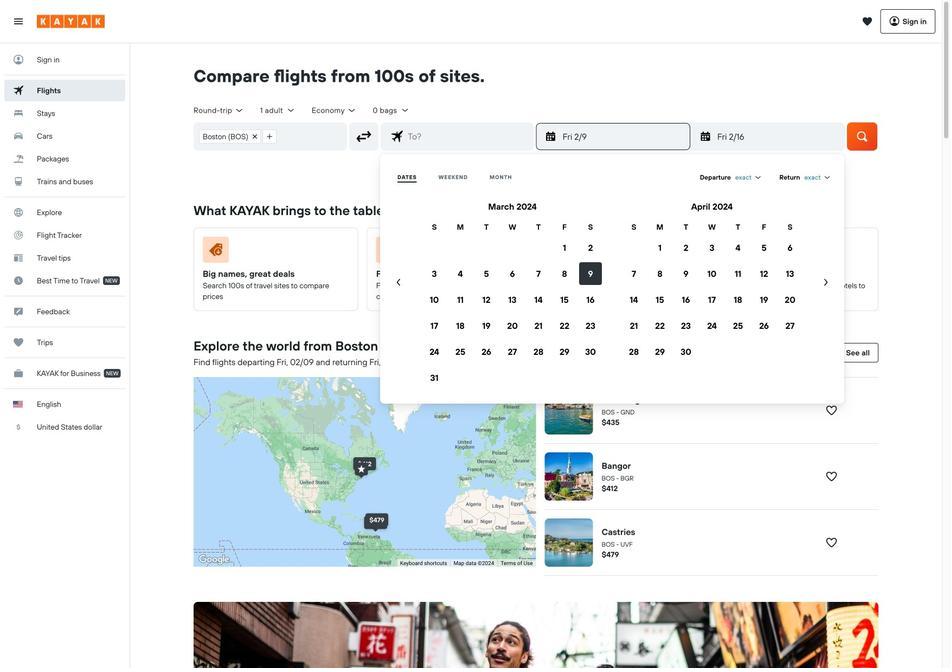 Task type: locate. For each thing, give the bounding box(es) containing it.
list item down the trip type round-trip "field"
[[199, 130, 261, 144]]

Flight origin input text field
[[281, 123, 347, 150]]

friday february 9th element
[[563, 130, 683, 143]]

list item right "remove" image
[[262, 130, 277, 144]]

figure
[[203, 237, 345, 267], [376, 237, 518, 267], [550, 237, 692, 267], [723, 237, 865, 267]]

friday february 16th element
[[718, 130, 838, 143]]

4 figure from the left
[[723, 237, 865, 267]]

1 figure from the left
[[203, 237, 345, 267]]

navigation menu image
[[13, 16, 24, 27]]

Weekend radio
[[439, 174, 468, 181]]

None field
[[736, 173, 762, 182], [805, 173, 832, 182], [736, 173, 762, 182], [805, 173, 832, 182]]

list
[[194, 123, 281, 150]]

Cabin type Economy field
[[312, 106, 357, 115]]

menu
[[385, 168, 840, 391]]

Month radio
[[490, 174, 512, 181]]

0 horizontal spatial list item
[[199, 130, 261, 144]]

1 horizontal spatial list item
[[262, 130, 277, 144]]

list item
[[199, 130, 261, 144], [262, 130, 277, 144]]

swap departure airport and destination airport image
[[354, 126, 374, 147]]

Flight destination input text field
[[404, 123, 534, 150]]



Task type: vqa. For each thing, say whether or not it's contained in the screenshot.
Google image
yes



Task type: describe. For each thing, give the bounding box(es) containing it.
google image
[[196, 553, 232, 567]]

2 list item from the left
[[262, 130, 277, 144]]

start date calendar input use left and right arrow keys to change day. use up and down arrow keys to change week. tab
[[385, 200, 840, 391]]

Trip type Round-trip field
[[194, 106, 244, 115]]

st. george's image
[[545, 387, 593, 435]]

bangor image
[[545, 453, 593, 501]]

castries image
[[545, 519, 593, 567]]

3 figure from the left
[[550, 237, 692, 267]]

united states (english) image
[[13, 401, 23, 408]]

Dates radio
[[398, 174, 417, 181]]

1 list item from the left
[[199, 130, 261, 144]]

remove image
[[252, 134, 258, 139]]

2 figure from the left
[[376, 237, 518, 267]]

map region
[[194, 272, 610, 669]]



